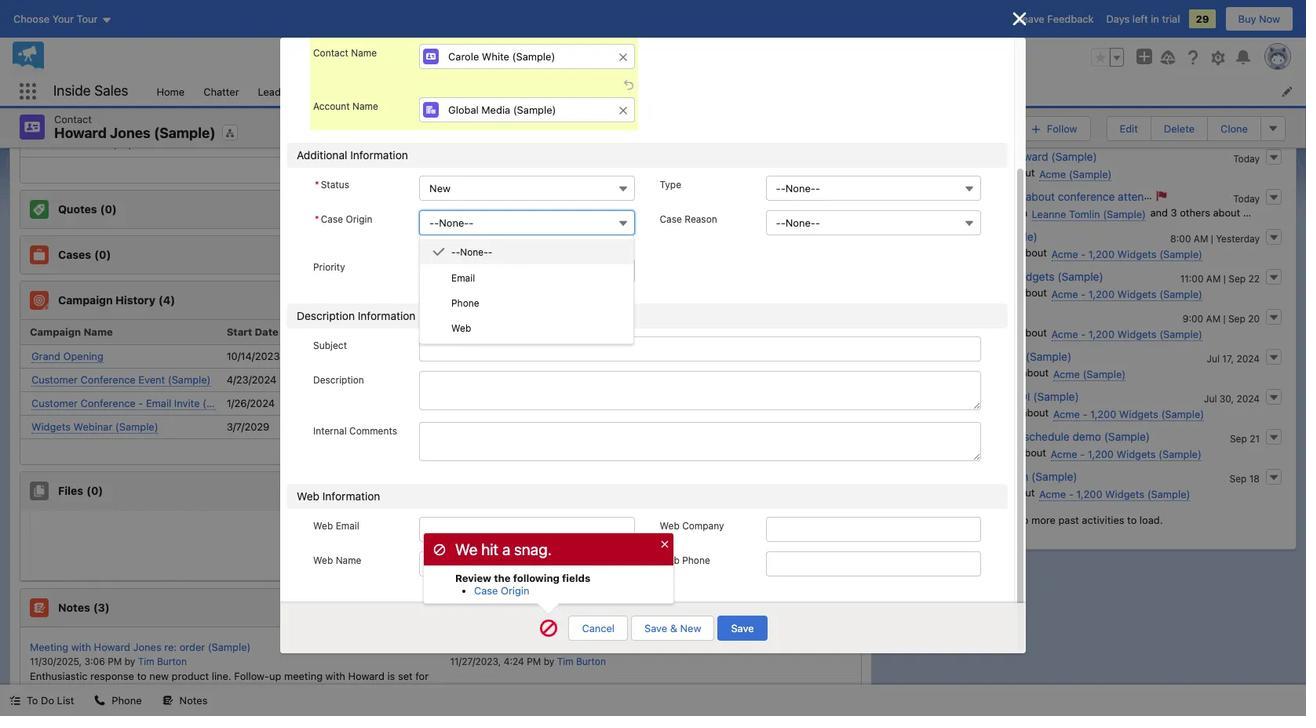 Task type: locate. For each thing, give the bounding box(es) containing it.
1 burton from the left
[[157, 656, 187, 668]]

(0)
[[100, 202, 117, 216], [94, 248, 111, 261], [86, 484, 103, 498]]

phone button
[[85, 685, 151, 717]]

0 vertical spatial &
[[971, 42, 979, 55]]

a for you logged a call about acme - 1,200 widgets (sample)
[[992, 446, 997, 459]]

tim burton link for 11/30/2025, 3:06 pm
[[138, 656, 187, 668]]

sync with leanne about conference attendance (sample) link
[[934, 189, 1224, 203]]

description for description
[[313, 375, 364, 387]]

had down the call
[[956, 326, 974, 339]]

refresh button
[[1137, 7, 1175, 32]]

2 pm from the left
[[527, 656, 541, 668]]

0 vertical spatial task image
[[907, 150, 926, 169]]

a inside you had a task about acme (sample)
[[977, 166, 982, 179]]

sent inside you sent an email about acme (sample)
[[956, 366, 977, 379]]

to down meeting
[[307, 686, 317, 698]]

2 email from the top
[[994, 406, 1019, 419]]

files inside button
[[816, 485, 838, 497]]

jul for email: product fit (sample)
[[1207, 353, 1220, 365]]

11/30/2025,
[[30, 656, 82, 668]]

10 you from the top
[[936, 486, 953, 499]]

an down platform
[[977, 286, 988, 299]]

1 horizontal spatial do
[[133, 701, 146, 714]]

1 email: from the top
[[934, 350, 964, 363]]

close inside negotiation amount: close date:
[[30, 80, 57, 93]]

4 had from the top
[[956, 286, 974, 299]]

1 horizontal spatial and
[[1151, 206, 1168, 219]]

email image
[[907, 350, 926, 369]]

Description text field
[[419, 372, 981, 411]]

about for jul 30, 2024
[[1022, 406, 1049, 419]]

follow up with howard on timing (sample) link
[[956, 69, 1171, 84]]

task up discussion (sample) at right
[[985, 206, 1005, 219]]

notes inside notes button
[[179, 695, 208, 707]]

we
[[455, 541, 478, 559]]

text default image down response
[[95, 696, 106, 707]]

1 vertical spatial phone
[[682, 555, 710, 567]]

am for (sample)
[[1206, 313, 1221, 325]]

and down the "proposal"
[[257, 701, 275, 714]]

* left letter
[[584, 85, 588, 98]]

(4)
[[159, 293, 175, 307]]

acme inside "link"
[[592, 41, 619, 54]]

tim up new at the left bottom
[[138, 656, 154, 668]]

12/18/2023
[[104, 80, 156, 93]]

email: for email: introduction (sample)
[[934, 470, 964, 483]]

am right 9:00
[[1206, 313, 1221, 325]]

you had an event about acme - 1,200 widgets (sample) down demo platform widgets (sample)
[[936, 286, 1203, 300]]

stage: up 'account'
[[310, 55, 341, 68]]

negotiation amount: for $22,500.00
[[310, 55, 439, 80]]

feedback
[[1048, 13, 1094, 25]]

text default image
[[433, 246, 445, 258], [9, 696, 20, 707], [95, 696, 106, 707]]

reason
[[685, 214, 717, 226]]

1 vertical spatial conference
[[81, 397, 136, 409]]

5 you from the top
[[936, 286, 953, 299]]

sent down product
[[956, 366, 977, 379]]

am for widgets
[[1207, 273, 1221, 285]]

1 horizontal spatial text default image
[[95, 696, 106, 707]]

sent for email
[[627, 397, 648, 410]]

name up $22,500.00 close date:
[[351, 47, 377, 59]]

new inside 'button'
[[680, 623, 701, 635]]

0 vertical spatial (0)
[[100, 202, 117, 216]]

2024 for email: product fit (sample)
[[1237, 353, 1260, 365]]

email: up called
[[934, 390, 964, 403]]

conference down customer conference event (sample) link
[[81, 397, 136, 409]]

about down roi at bottom
[[1022, 406, 1049, 419]]

2 save from the left
[[731, 623, 754, 635]]

save
[[645, 623, 667, 635], [731, 623, 754, 635]]

negotiation for acme - 140 widgets (sample)
[[384, 55, 439, 68]]

0 vertical spatial acme (sample) link
[[1039, 168, 1112, 181]]

conference for -
[[81, 397, 136, 409]]

| left "22"
[[1224, 273, 1226, 285]]

date: down the 120
[[620, 137, 645, 150]]

1 horizontal spatial burton
[[576, 656, 606, 668]]

0 vertical spatial negotiation amount:
[[310, 55, 439, 80]]

jul 17, 2024
[[1207, 353, 1260, 365]]

1 horizontal spatial event
[[427, 350, 453, 363]]

1 horizontal spatial &
[[971, 42, 979, 55]]

0 vertical spatial send
[[592, 85, 616, 98]]

0 vertical spatial demo
[[1073, 430, 1101, 443]]

0 vertical spatial add
[[756, 294, 774, 307]]

a inside the you logged a call about acme - 1,200 widgets (sample)
[[992, 446, 997, 459]]

0 horizontal spatial •
[[1178, 13, 1183, 26]]

upload files
[[420, 530, 479, 542]]

task image for email:
[[907, 470, 926, 489]]

review
[[455, 572, 491, 585]]

1 vertical spatial task image
[[907, 470, 926, 489]]

you had an event about acme - 1,200 widgets (sample) for (sample)
[[936, 326, 1203, 340]]

1 vertical spatial and
[[257, 701, 275, 714]]

(sample) inside the you logged a call about acme - 1,200 widgets (sample)
[[1159, 448, 1202, 460]]

2 vertical spatial am
[[1206, 313, 1221, 325]]

2 vertical spatial email:
[[934, 470, 964, 483]]

0 vertical spatial status
[[321, 179, 349, 191]]

today up yesterday
[[1233, 193, 1260, 205]]

group
[[1091, 48, 1124, 67]]

howard up "team"
[[348, 670, 385, 683]]

today for you had a task about acme (sample)
[[1233, 153, 1260, 164]]

3 you from the top
[[936, 206, 953, 219]]

leave feedback link
[[1017, 13, 1094, 25]]

leanne down sync with leanne about conference attendance (sample)
[[1032, 208, 1066, 220]]

0 vertical spatial contact
[[313, 47, 348, 59]]

notes for notes
[[179, 695, 208, 707]]

a for we hit a snag.
[[502, 541, 511, 559]]

0 horizontal spatial tim
[[138, 656, 154, 668]]

timing
[[1091, 70, 1122, 84]]

task down follow up with howard on timing (sample)
[[1045, 87, 1065, 99]]

you for 11:00 am | sep 22
[[936, 286, 953, 299]]

grand opening link
[[31, 350, 103, 363]]

customer for customer conference event (sample)
[[31, 373, 78, 386]]

1 vertical spatial view all link
[[20, 157, 861, 183]]

Status, New button
[[419, 176, 635, 201]]

negotiation up 12/18/2023
[[104, 55, 159, 68]]

3 you had an event about acme - 1,200 widgets (sample) from the top
[[936, 326, 1203, 340]]

5 had from the top
[[956, 326, 974, 339]]

had down discussion
[[956, 246, 974, 259]]

demo inside meeting with howard jones re: order (sample) 11/30/2025, 3:06 pm by tim burton enthusiastic response to new product line. follow-up meeting with howard is set for next month. prior to next meeting, need to: send proposal to howard's team make adjustments to demo do run through with anne and jason
[[103, 701, 130, 714]]

1 horizontal spatial files
[[457, 530, 479, 542]]

name for campaign name
[[84, 326, 113, 338]]

3 email: from the top
[[934, 470, 964, 483]]

0 vertical spatial event
[[991, 246, 1017, 259]]

acme (sample) link up sync with leanne about conference attendance (sample) link
[[1039, 168, 1112, 181]]

2 horizontal spatial case
[[660, 214, 682, 226]]

0 horizontal spatial phone
[[112, 695, 142, 707]]

1 save from the left
[[645, 623, 667, 635]]

sep left 20
[[1229, 313, 1246, 325]]

1 customer from the top
[[31, 373, 78, 386]]

up inside meeting with howard jones re: order (sample) 11/30/2025, 3:06 pm by tim burton enthusiastic response to new product line. follow-up meeting with howard is set for next month. prior to next meeting, need to: send proposal to howard's team make adjustments to demo do run through with anne and jason
[[269, 670, 281, 683]]

you had an event about acme - 1,200 widgets (sample) down tomlin at the top of page
[[936, 246, 1203, 260]]

1 conference from the top
[[81, 373, 136, 386]]

1 vertical spatial sent
[[956, 406, 977, 419]]

follow inside button
[[1047, 122, 1078, 135]]

customer conference event (sample) link
[[31, 373, 211, 387]]

1 horizontal spatial tim burton link
[[557, 656, 606, 668]]

search...
[[502, 51, 544, 64]]

--none-- for --none-- button at the top right of the page
[[776, 183, 820, 195]]

1 horizontal spatial status
[[627, 326, 660, 338]]

task image up web company text box
[[907, 470, 926, 489]]

discussion
[[934, 230, 989, 243]]

no more past activities to load. status
[[892, 514, 1287, 526]]

list box
[[419, 236, 635, 345]]

you inside you sent an email about acme (sample)
[[936, 366, 953, 379]]

sent for widgets
[[956, 406, 977, 419]]

task image up task icon
[[907, 150, 926, 169]]

had for sep
[[956, 486, 974, 499]]

tim burton link up new at the left bottom
[[138, 656, 187, 668]]

1 vertical spatial event
[[138, 373, 165, 386]]

close inside stage: amount: close date:
[[590, 137, 617, 150]]

1 horizontal spatial add
[[794, 485, 813, 497]]

0 horizontal spatial origin
[[346, 214, 372, 226]]

1 vertical spatial jones
[[133, 641, 162, 654]]

acme - 170 widgets (sample) link
[[31, 41, 173, 55]]

date:
[[59, 80, 85, 93], [340, 80, 365, 93], [620, 80, 645, 93], [59, 137, 85, 150], [340, 137, 365, 150], [620, 137, 645, 150]]

send down follow-
[[236, 686, 260, 698]]

month.
[[53, 686, 86, 698]]

about inside you had a task about acme (sample)
[[1008, 166, 1035, 179]]

do inside meeting with howard jones re: order (sample) 11/30/2025, 3:06 pm by tim burton enthusiastic response to new product line. follow-up meeting with howard is set for next month. prior to next meeting, need to: send proposal to howard's team make adjustments to demo do run through with anne and jason
[[133, 701, 146, 714]]

1 vertical spatial contact
[[54, 113, 92, 126]]

amount: inside negotiation amount: close date:
[[30, 68, 70, 80]]

1 negotiation amount: from the top
[[310, 55, 439, 80]]

(sample) inside you sent an email about acme - 1,200 widgets (sample)
[[1161, 408, 1204, 420]]

1 horizontal spatial •
[[1240, 13, 1245, 26]]

trial
[[1162, 13, 1180, 25]]

description down subject
[[313, 375, 364, 387]]

campaign for campaign name
[[30, 326, 81, 338]]

2 2024 from the top
[[1237, 393, 1260, 405]]

2 by from the left
[[544, 656, 555, 668]]

7 you from the top
[[936, 366, 953, 379]]

and left 3
[[1151, 206, 1168, 219]]

demo
[[1073, 430, 1101, 443], [103, 701, 130, 714]]

email: right email image
[[934, 350, 964, 363]]

4 you from the top
[[936, 246, 953, 259]]

with up 3:06
[[71, 641, 91, 654]]

you
[[936, 87, 953, 99], [936, 166, 953, 179], [936, 206, 953, 219], [936, 246, 953, 259], [936, 286, 953, 299], [936, 326, 953, 339], [936, 366, 953, 379], [936, 406, 953, 419], [936, 446, 953, 459], [936, 486, 953, 499]]

1 • from the left
[[1178, 13, 1183, 26]]

status element
[[620, 320, 820, 345]]

2 today from the top
[[1233, 193, 1260, 205]]

1 horizontal spatial leanne
[[1032, 208, 1066, 220]]

event
[[427, 350, 453, 363], [138, 373, 165, 386]]

event
[[991, 246, 1017, 259], [991, 286, 1017, 299], [991, 326, 1017, 339]]

2 you from the top
[[936, 166, 953, 179]]

1 horizontal spatial all
[[1225, 13, 1236, 26]]

1 task image from the top
[[907, 150, 926, 169]]

about inside sync with leanne about conference attendance (sample) link
[[1026, 190, 1055, 203]]

1 horizontal spatial pm
[[527, 656, 541, 668]]

a inside dialog
[[502, 541, 511, 559]]

about for sep 18
[[1008, 486, 1035, 499]]

type
[[660, 179, 681, 191], [427, 326, 452, 338]]

by inside untitled note 11/27/2023, 4:24 pm by tim burton
[[544, 656, 555, 668]]

send inside meeting with howard jones re: order (sample) 11/30/2025, 3:06 pm by tim burton enthusiastic response to new product line. follow-up meeting with howard is set for next month. prior to next meeting, need to: send proposal to howard's team make adjustments to demo do run through with anne and jason
[[236, 686, 260, 698]]

1,200 for 11:00 am | sep 22
[[1089, 288, 1115, 300]]

you for jul 17, 2024
[[936, 366, 953, 379]]

--none-- for --none-- button
[[776, 217, 820, 230]]

1 vertical spatial you had an event about acme - 1,200 widgets (sample)
[[936, 286, 1203, 300]]

9 you from the top
[[936, 446, 953, 459]]

you inside you have an upcoming task about acme - 1,200 widgets (sample)
[[936, 87, 953, 99]]

negotiation amount: down acme - 140 widgets (sample) link
[[310, 55, 439, 80]]

with inside you had a task with leanne tomlin (sample) and 3 others about
[[1008, 206, 1028, 219]]

(0) right the quotes on the top left of page
[[100, 202, 117, 216]]

1 email from the top
[[994, 366, 1019, 379]]

date: down account name
[[340, 137, 365, 150]]

1 vertical spatial event
[[991, 286, 1017, 299]]

event for platform
[[991, 286, 1017, 299]]

you for jul 30, 2024
[[936, 406, 953, 419]]

task image
[[907, 150, 926, 169], [907, 470, 926, 489]]

1 pm from the left
[[108, 656, 122, 668]]

| left 20
[[1224, 313, 1226, 325]]

0 horizontal spatial contact
[[54, 113, 92, 126]]

& inside dropdown button
[[971, 42, 979, 55]]

amount:
[[30, 68, 70, 80], [310, 68, 350, 80], [590, 68, 630, 80], [30, 124, 70, 137], [310, 124, 350, 137], [590, 124, 630, 137]]

- inside the you logged a call about acme - 1,200 widgets (sample)
[[1080, 448, 1085, 460]]

0 vertical spatial email
[[994, 366, 1019, 379]]

inverse image
[[1010, 9, 1029, 28]]

start
[[227, 326, 252, 338]]

phone
[[451, 298, 479, 309], [682, 555, 710, 567], [112, 695, 142, 707]]

jul
[[1207, 353, 1220, 365], [1204, 393, 1217, 405]]

a inside you had a task with leanne tomlin (sample) and 3 others about
[[977, 206, 982, 219]]

a for you had a task about acme (sample)
[[977, 166, 982, 179]]

pm right '4:24' on the bottom left
[[527, 656, 541, 668]]

2 vertical spatial phone
[[112, 695, 142, 707]]

acme - 300 widgets (sample) link
[[31, 98, 175, 111]]

close down inside on the top of page
[[30, 137, 57, 150]]

1 2024 from the top
[[1237, 353, 1260, 365]]

an down discussion (sample) at right
[[977, 246, 988, 259]]

qualification
[[664, 55, 724, 68]]

2 task image from the top
[[907, 470, 926, 489]]

2 sent from the top
[[956, 406, 977, 419]]

text error image
[[540, 619, 559, 638]]

a down introduction
[[977, 486, 982, 499]]

•
[[1178, 13, 1183, 26], [1240, 13, 1245, 26]]

2 sent from the top
[[627, 397, 648, 410]]

about up demo platform widgets (sample)
[[1020, 246, 1047, 259]]

leads
[[258, 85, 286, 98]]

0 horizontal spatial do
[[41, 695, 54, 707]]

1 vertical spatial send
[[236, 686, 260, 698]]

0 vertical spatial notes
[[58, 601, 90, 615]]

task inside you had a task about acme - 1,200 widgets (sample)
[[985, 486, 1005, 499]]

files
[[58, 484, 83, 498], [816, 485, 838, 497], [457, 530, 479, 542]]

2 vertical spatial follow
[[934, 150, 967, 163]]

Web Name text field
[[419, 552, 635, 577]]

1 by from the left
[[125, 656, 135, 668]]

(sample) inside you had a task about acme - 1,200 widgets (sample)
[[1148, 488, 1191, 500]]

stage: for acme - 170 widgets (sample)
[[30, 55, 60, 68]]

1 vertical spatial (0)
[[94, 248, 111, 261]]

text default image inside to do list button
[[9, 696, 20, 707]]

all
[[1225, 13, 1236, 26], [1274, 13, 1286, 26], [448, 164, 460, 176]]

1 you from the top
[[936, 87, 953, 99]]

search... button
[[472, 45, 786, 70]]

follow
[[956, 70, 988, 84], [1047, 122, 1078, 135], [934, 150, 967, 163]]

0 horizontal spatial demo
[[103, 701, 130, 714]]

0 vertical spatial customer
[[31, 373, 78, 386]]

by
[[125, 656, 135, 668], [544, 656, 555, 668]]

roi
[[1012, 390, 1030, 403]]

subject
[[313, 340, 347, 352]]

1 vertical spatial &
[[670, 623, 677, 635]]

type element
[[420, 320, 620, 345]]

you had an event about acme - 1,200 widgets (sample) for widgets
[[936, 286, 1203, 300]]

1 horizontal spatial phone
[[451, 298, 479, 309]]

phone inside button
[[112, 695, 142, 707]]

text default image
[[162, 696, 173, 707]]

0 horizontal spatial save
[[645, 623, 667, 635]]

task down the follow up with howard (sample)
[[985, 166, 1005, 179]]

following
[[513, 572, 560, 585]]

about inside you had a task about acme - 1,200 widgets (sample)
[[1008, 486, 1035, 499]]

1 vertical spatial type
[[427, 326, 452, 338]]

set
[[398, 670, 413, 683]]

by down text error image at the left bottom
[[544, 656, 555, 668]]

Type button
[[766, 176, 981, 201]]

text default image left to in the bottom of the page
[[9, 696, 20, 707]]

widgets inside you have an upcoming task about acme - 1,200 widgets (sample)
[[1166, 88, 1205, 101]]

we hit a snag.
[[455, 541, 552, 559]]

6 you from the top
[[936, 326, 953, 339]]

acme up schedule
[[1053, 408, 1080, 420]]

sent inside you sent an email about acme - 1,200 widgets (sample)
[[956, 406, 977, 419]]

0 vertical spatial description
[[297, 310, 355, 323]]

8 you from the top
[[936, 406, 953, 419]]

customer for customer conference - email invite (sample)
[[31, 397, 78, 409]]

1 vertical spatial origin
[[501, 585, 529, 597]]

about inside the you logged a call about acme - 1,200 widgets (sample)
[[1019, 446, 1046, 459]]

had up discussion
[[956, 206, 974, 219]]

you inside you had a task about acme (sample)
[[936, 166, 953, 179]]

1,200 for sep 18
[[1077, 488, 1103, 500]]

acme - 1,200 widgets (sample) link for sep 18
[[1039, 488, 1191, 501]]

acme - 1,200 widgets (sample) link for tomorrow
[[1100, 88, 1251, 102]]

sent for product
[[956, 366, 977, 379]]

new left quote
[[785, 203, 806, 216]]

about down called howard to schedule demo (sample)
[[1019, 446, 1046, 459]]

contact for contact
[[54, 113, 92, 126]]

you inside you had a task about acme - 1,200 widgets (sample)
[[936, 486, 953, 499]]

acme - 1,200 widgets (sample) link for 9:00 am | sep 20
[[1052, 328, 1203, 341]]

an down the email: widgets roi (sample) on the bottom of the page
[[979, 406, 991, 419]]

0 horizontal spatial up
[[269, 670, 281, 683]]

2 event from the top
[[991, 286, 1017, 299]]

2 tim from the left
[[557, 656, 574, 668]]

task image for follow
[[907, 150, 926, 169]]

• left now
[[1240, 13, 1245, 26]]

acme down timing
[[1100, 88, 1127, 101]]

task image
[[907, 190, 926, 209]]

(sample) inside you had a task with leanne tomlin (sample) and 3 others about
[[1103, 208, 1146, 220]]

event image
[[907, 230, 926, 249]]

(sample) inside you sent an email about acme (sample)
[[1083, 368, 1126, 380]]

0 horizontal spatial text default image
[[9, 696, 20, 707]]

$110,000.00 close date:
[[310, 124, 442, 150]]

files for add files
[[816, 485, 838, 497]]

negotiation for acme - 1,200 widgets (sample)
[[384, 112, 439, 124]]

* down additional
[[315, 179, 319, 191]]

amount: up * send letter
[[590, 68, 630, 80]]

1,200 inside you had a task about acme - 1,200 widgets (sample)
[[1077, 488, 1103, 500]]

0 vertical spatial view
[[1248, 13, 1271, 26]]

0 horizontal spatial status
[[321, 179, 349, 191]]

add to campaign button
[[743, 289, 850, 312]]

1 tim burton link from the left
[[138, 656, 187, 668]]

email inside you sent an email about acme - 1,200 widgets (sample)
[[994, 406, 1019, 419]]

sent up description text box on the bottom of the page
[[627, 350, 648, 363]]

0 vertical spatial sent
[[956, 366, 977, 379]]

an down product
[[979, 366, 991, 379]]

task for you had a task with leanne tomlin (sample) and 3 others about
[[985, 206, 1005, 219]]

task inside you had a task about acme (sample)
[[985, 166, 1005, 179]]

29
[[1196, 13, 1209, 25]]

* inside list
[[584, 85, 588, 98]]

about for jul 17, 2024
[[1022, 366, 1049, 379]]

2 customer from the top
[[31, 397, 78, 409]]

a inside you had a task about acme - 1,200 widgets (sample)
[[977, 486, 982, 499]]

* for * case origin
[[315, 214, 319, 226]]

0 vertical spatial and
[[1151, 206, 1168, 219]]

jones left re:
[[133, 641, 162, 654]]

2 burton from the left
[[576, 656, 606, 668]]

upcoming
[[996, 87, 1043, 99]]

files up files
[[457, 530, 479, 542]]

burton inside meeting with howard jones re: order (sample) 11/30/2025, 3:06 pm by tim burton enthusiastic response to new product line. follow-up meeting with howard is set for next month. prior to next meeting, need to: send proposal to howard's team make adjustments to demo do run through with anne and jason
[[157, 656, 187, 668]]

0 horizontal spatial burton
[[157, 656, 187, 668]]

amount: down 300
[[30, 124, 70, 137]]

web name
[[313, 555, 361, 567]]

an inside you sent an email about acme (sample)
[[979, 366, 991, 379]]

sent
[[627, 350, 648, 363], [627, 397, 648, 410]]

0 horizontal spatial by
[[125, 656, 135, 668]]

Case Origin, --None-- button
[[419, 211, 635, 236]]

to
[[777, 294, 787, 307], [1011, 430, 1021, 443], [1127, 514, 1137, 526], [137, 670, 147, 683], [114, 686, 124, 698], [307, 686, 317, 698], [91, 701, 101, 714]]

1 had from the top
[[956, 166, 974, 179]]

close
[[30, 80, 57, 93], [310, 80, 337, 93], [590, 80, 617, 93], [30, 137, 57, 150], [310, 137, 337, 150], [590, 137, 617, 150]]

1 vertical spatial up
[[269, 670, 281, 683]]

an inside you sent an email about acme - 1,200 widgets (sample)
[[979, 406, 991, 419]]

acme up sync with leanne about conference attendance (sample) link
[[1039, 168, 1066, 180]]

(0) for files (0)
[[86, 484, 103, 498]]

acme - 120 widgets (sample) link
[[592, 98, 734, 111]]

about
[[1068, 87, 1095, 99], [1008, 166, 1035, 179], [1026, 190, 1055, 203], [1213, 206, 1241, 219], [1020, 246, 1047, 259], [1020, 286, 1047, 299], [1020, 326, 1047, 339], [1022, 366, 1049, 379], [1022, 406, 1049, 419], [1019, 446, 1046, 459], [1008, 486, 1035, 499]]

buy now button
[[1225, 6, 1294, 31]]

web for web phone
[[660, 555, 680, 567]]

1 horizontal spatial by
[[544, 656, 555, 668]]

1 vertical spatial information
[[358, 310, 416, 323]]

stage:
[[30, 55, 60, 68], [310, 55, 341, 68], [590, 55, 621, 68], [30, 112, 60, 124], [310, 112, 341, 124], [590, 112, 621, 124]]

date: up 300
[[59, 80, 85, 93]]

6 had from the top
[[956, 486, 974, 499]]

refresh
[[1138, 13, 1175, 26]]

1 next from the left
[[30, 686, 50, 698]]

1 sent from the top
[[627, 350, 648, 363]]

event down demo platform widgets (sample)
[[991, 286, 1017, 299]]

date: inside negotiation amount: close date:
[[59, 80, 85, 93]]

negotiation amount: close date:
[[30, 55, 159, 93]]

Web Phone text field
[[766, 552, 981, 577]]

0 vertical spatial information
[[350, 149, 408, 162]]

0 vertical spatial 2024
[[1237, 353, 1260, 365]]

2 email: from the top
[[934, 390, 964, 403]]

and inside you had a task with leanne tomlin (sample) and 3 others about
[[1151, 206, 1168, 219]]

1 event from the top
[[991, 246, 1017, 259]]

| left yesterday
[[1211, 233, 1214, 245]]

1 vertical spatial |
[[1224, 273, 1226, 285]]

acme - 1,200 widgets (sample) link for sep 21
[[1051, 448, 1202, 461]]

had inside you had a task about acme - 1,200 widgets (sample)
[[956, 486, 974, 499]]

1 vertical spatial negotiation amount:
[[310, 112, 439, 137]]

files for upload files
[[457, 530, 479, 542]]

with up you had a task about acme (sample)
[[985, 150, 1007, 163]]

company
[[682, 521, 724, 533]]

an
[[981, 87, 993, 99], [977, 246, 988, 259], [977, 286, 988, 299], [977, 326, 988, 339], [979, 366, 991, 379], [979, 406, 991, 419]]

all right buy
[[1274, 13, 1286, 26]]

leads list item
[[249, 77, 316, 106]]

acme inside you have an upcoming task about acme - 1,200 widgets (sample)
[[1100, 88, 1127, 101]]

do
[[41, 695, 54, 707], [133, 701, 146, 714]]

no
[[1015, 514, 1029, 526]]

negotiation amount: down acme - 1,200 widgets (sample)
[[310, 112, 439, 137]]

widgets inside the you logged a call about acme - 1,200 widgets (sample)
[[1117, 448, 1156, 460]]

origin inside review the following fields case origin
[[501, 585, 529, 597]]

this
[[465, 237, 481, 249]]

1 tim from the left
[[138, 656, 154, 668]]

--none-- option
[[420, 239, 634, 265]]

by inside meeting with howard jones re: order (sample) 11/30/2025, 3:06 pm by tim burton enthusiastic response to new product line. follow-up meeting with howard is set for next month. prior to next meeting, need to: send proposal to howard's team make adjustments to demo do run through with anne and jason
[[125, 656, 135, 668]]

task inside you had a task with leanne tomlin (sample) and 3 others about
[[985, 206, 1005, 219]]

task
[[1045, 87, 1065, 99], [985, 166, 1005, 179], [985, 206, 1005, 219], [985, 486, 1005, 499]]

sent up called
[[956, 406, 977, 419]]

1 vertical spatial add
[[794, 485, 813, 497]]

contact
[[313, 47, 348, 59], [54, 113, 92, 126]]

expand all button
[[1186, 7, 1237, 32]]

cases (0)
[[58, 248, 111, 261]]

1 horizontal spatial save
[[731, 623, 754, 635]]

0 horizontal spatial add
[[756, 294, 774, 307]]

0 vertical spatial |
[[1211, 233, 1214, 245]]

2 tim burton link from the left
[[557, 656, 606, 668]]

save inside save & new 'button'
[[645, 623, 667, 635]]

2 vertical spatial *
[[315, 214, 319, 226]]

about for 9:00 am | sep 20
[[1020, 326, 1047, 339]]

1,200 inside you have an upcoming task about acme - 1,200 widgets (sample)
[[1137, 88, 1163, 101]]

stage: for acme - 1,200 widgets (sample)
[[310, 112, 341, 124]]

about for 8:00 am | yesterday
[[1020, 246, 1047, 259]]

1 horizontal spatial next
[[127, 686, 147, 698]]

stage: up * send letter
[[590, 55, 621, 68]]

name up opening
[[84, 326, 113, 338]]

text default image inside phone button
[[95, 696, 106, 707]]

1 vertical spatial today
[[1233, 193, 1260, 205]]

1 today from the top
[[1233, 153, 1260, 164]]

30,
[[1220, 393, 1234, 405]]

0 vertical spatial email:
[[934, 350, 964, 363]]

acme - 200 widgets (sample)
[[592, 41, 736, 54]]

1 sent from the top
[[956, 366, 977, 379]]

up up you had a task about acme (sample)
[[969, 150, 982, 163]]

add for (0)
[[794, 485, 813, 497]]

list
[[147, 77, 1306, 106]]

0 vertical spatial sent
[[627, 350, 648, 363]]

2024
[[1237, 353, 1260, 365], [1237, 393, 1260, 405]]

(0) for cases (0)
[[94, 248, 111, 261]]

about inside you sent an email about acme - 1,200 widgets (sample)
[[1022, 406, 1049, 419]]

contact left the '140'
[[313, 47, 348, 59]]

Contact Name text field
[[419, 44, 635, 69]]

send inside list
[[592, 85, 616, 98]]

about down on
[[1068, 87, 1095, 99]]

Subject text field
[[419, 337, 981, 362]]

other
[[427, 421, 454, 433]]

stage: up additional
[[310, 112, 341, 124]]

save right save & new 'button'
[[731, 623, 754, 635]]

acme inside you had a task about acme (sample)
[[1039, 168, 1066, 180]]

new inside 'button'
[[816, 602, 838, 614]]

send left letter
[[592, 85, 616, 98]]

notes down product
[[179, 695, 208, 707]]

negotiation up 12/5/2023
[[384, 55, 439, 68]]

1 vertical spatial jul
[[1204, 393, 1217, 405]]

text default image inside --none-- option
[[433, 246, 445, 258]]

start date element
[[220, 320, 420, 345]]

event for (sample)
[[991, 246, 1017, 259]]

burton down re:
[[157, 656, 187, 668]]

2 conference from the top
[[81, 397, 136, 409]]

about down the email: introduction (sample) link
[[1008, 486, 1035, 499]]

1 vertical spatial follow
[[1047, 122, 1078, 135]]

name for contact name
[[351, 47, 377, 59]]

email: for email: product fit (sample)
[[934, 350, 964, 363]]

we hit a snag. dialog
[[423, 533, 674, 616]]

--none-- for --none-- button on the left of page
[[430, 217, 474, 230]]

none-
[[786, 183, 816, 195], [439, 217, 469, 230], [786, 217, 816, 230], [460, 247, 488, 259]]

0 horizontal spatial send
[[236, 686, 260, 698]]

inside sales
[[53, 83, 128, 99]]

leanne tomlin (sample) link
[[1032, 208, 1146, 221]]

0 vertical spatial follow
[[956, 70, 988, 84]]

event up customer conference - email invite (sample)
[[138, 373, 165, 386]]

to:
[[221, 686, 233, 698]]

Account Name text field
[[419, 98, 635, 123]]

Case Reason button
[[766, 211, 981, 236]]

0 horizontal spatial leanne
[[986, 190, 1023, 203]]

meeting
[[284, 670, 323, 683]]

to down response
[[114, 686, 124, 698]]

campaigns
[[491, 85, 545, 98]]

3 event from the top
[[991, 326, 1017, 339]]

2 you had an event about acme - 1,200 widgets (sample) from the top
[[936, 286, 1203, 300]]

3 had from the top
[[956, 246, 974, 259]]

1,200 inside you sent an email about acme - 1,200 widgets (sample)
[[1091, 408, 1117, 420]]

you for today
[[936, 166, 953, 179]]

0 vertical spatial jones
[[110, 125, 151, 141]]

had for 8:00
[[956, 246, 974, 259]]

you have an upcoming task about acme - 1,200 widgets (sample)
[[936, 87, 1251, 101]]

customer conference - email invite (sample) link
[[31, 397, 246, 410]]

12/5/2023
[[384, 80, 432, 93]]

name for web name
[[336, 555, 361, 567]]

a
[[977, 166, 982, 179], [977, 206, 982, 219], [992, 446, 997, 459], [977, 486, 982, 499], [502, 541, 511, 559]]

notes for notes (3)
[[58, 601, 90, 615]]

event image
[[907, 310, 926, 329]]

save inside save 'button'
[[731, 623, 754, 635]]

notes button
[[153, 685, 217, 717]]

a left call
[[992, 446, 997, 459]]

2 negotiation amount: from the top
[[310, 112, 439, 137]]

notes left (3)
[[58, 601, 90, 615]]

you inside the you logged a call about acme - 1,200 widgets (sample)
[[936, 446, 953, 459]]

acme left 200
[[592, 41, 619, 54]]

email left invite
[[146, 397, 171, 409]]

2 had from the top
[[956, 206, 974, 219]]

acme down schedule
[[1051, 448, 1078, 460]]

campaign for campaign history (4)
[[58, 293, 113, 307]]

1 vertical spatial email:
[[934, 390, 964, 403]]

letter
[[619, 85, 647, 98]]

1 horizontal spatial notes
[[179, 695, 208, 707]]

description information
[[297, 310, 416, 323]]

1 horizontal spatial case
[[474, 585, 498, 597]]

- inside "link"
[[621, 41, 626, 54]]



Task type: describe. For each thing, give the bounding box(es) containing it.
quote
[[808, 203, 838, 216]]

sep left "22"
[[1229, 273, 1246, 285]]

campaigns link
[[482, 77, 554, 106]]

0 vertical spatial up
[[969, 150, 982, 163]]

web for web name
[[313, 555, 333, 567]]

--none-- inside option
[[451, 247, 493, 259]]

follow up with howard on timing (sample)
[[956, 70, 1171, 84]]

case reason
[[660, 214, 717, 226]]

to left new at the left bottom
[[137, 670, 147, 683]]

| for widgets
[[1224, 273, 1226, 285]]

campaign inside button
[[790, 294, 838, 307]]

close inside '$110,000.00 close date:'
[[310, 137, 337, 150]]

3/7/2029
[[227, 421, 270, 433]]

to do list button
[[0, 685, 84, 717]]

date
[[255, 326, 278, 338]]

email down complete this field.
[[451, 272, 475, 284]]

pm inside untitled note 11/27/2023, 4:24 pm by tim burton
[[527, 656, 541, 668]]

review the following fields case origin
[[455, 572, 591, 597]]

opportunities image
[[30, 3, 49, 22]]

new quote button
[[772, 197, 850, 221]]

close inside "$6,000.00 close date:"
[[30, 137, 57, 150]]

chatter
[[204, 85, 239, 98]]

close inside qualification amount: close date:
[[590, 80, 617, 93]]

howard up you had a task about acme (sample)
[[1010, 150, 1048, 163]]

follow button
[[1018, 116, 1091, 141]]

0 horizontal spatial view all link
[[20, 157, 861, 183]]

you for sep 21
[[936, 446, 953, 459]]

anne
[[230, 701, 255, 714]]

1 horizontal spatial demo
[[1073, 430, 1101, 443]]

opening
[[63, 350, 103, 362]]

you sent an email about acme - 1,200 widgets (sample)
[[936, 406, 1204, 420]]

(sample) inside "link"
[[693, 41, 736, 54]]

hit
[[481, 541, 499, 559]]

1,200 for 9:00 am | sep 20
[[1089, 328, 1115, 340]]

product
[[172, 670, 209, 683]]

save & new
[[645, 623, 701, 635]]

follow for follow
[[1047, 122, 1078, 135]]

this month
[[1222, 121, 1279, 134]]

sep 18
[[1230, 473, 1260, 485]]

web for web information
[[297, 490, 320, 504]]

about inside you have an upcoming task about acme - 1,200 widgets (sample)
[[1068, 87, 1095, 99]]

sep left 18
[[1230, 473, 1247, 485]]

with up upcoming
[[1009, 70, 1030, 84]]

description for description information
[[297, 310, 355, 323]]

* for * send letter
[[584, 85, 588, 98]]

add for (4)
[[756, 294, 774, 307]]

email up other
[[427, 397, 452, 410]]

acme (sample) link for you had a task about acme (sample)
[[1039, 168, 1112, 181]]

line.
[[212, 670, 231, 683]]

(sample) inside you have an upcoming task about acme - 1,200 widgets (sample)
[[1208, 88, 1251, 101]]

event for call
[[991, 326, 1017, 339]]

new inside button
[[785, 203, 806, 216]]

acme - 1,200 widgets (sample) link for 11:00 am | sep 22
[[1052, 288, 1203, 301]]

Internal Comments text field
[[419, 423, 981, 462]]

200
[[629, 41, 648, 54]]

leanne inside you had a task with leanne tomlin (sample) and 3 others about
[[1032, 208, 1066, 220]]

$110,000.00
[[384, 124, 442, 137]]

17,
[[1223, 353, 1234, 365]]

Web Company text field
[[766, 518, 981, 543]]

cases image
[[30, 245, 49, 264]]

you for sep 18
[[936, 486, 953, 499]]

a for you had a task about acme - 1,200 widgets (sample)
[[977, 486, 982, 499]]

pm inside meeting with howard jones re: order (sample) 11/30/2025, 3:06 pm by tim burton enthusiastic response to new product line. follow-up meeting with howard is set for next month. prior to next meeting, need to: send proposal to howard's team make adjustments to demo do run through with anne and jason
[[108, 656, 122, 668]]

email for widgets
[[994, 406, 1019, 419]]

11/27/2023,
[[450, 656, 501, 668]]

acme (sample) link for you sent an email about acme (sample)
[[1053, 368, 1126, 381]]

0 horizontal spatial files
[[58, 484, 83, 498]]

none- for --none-- button on the left of page
[[439, 217, 469, 230]]

tim inside meeting with howard jones re: order (sample) 11/30/2025, 3:06 pm by tim burton enthusiastic response to new product line. follow-up meeting with howard is set for next month. prior to next meeting, need to: send proposal to howard's team make adjustments to demo do run through with anne and jason
[[138, 656, 154, 668]]

web information
[[297, 490, 380, 504]]

& for save
[[670, 623, 677, 635]]

about for 11:00 am | sep 22
[[1020, 286, 1047, 299]]

1 you had an event about acme - 1,200 widgets (sample) from the top
[[936, 246, 1203, 260]]

web for web company
[[660, 521, 680, 533]]

for
[[416, 670, 429, 683]]

stage: for acme - 300 widgets (sample)
[[30, 112, 60, 124]]

chatter link
[[194, 77, 249, 106]]

1 horizontal spatial type
[[660, 179, 681, 191]]

web company
[[660, 521, 724, 533]]

- inside you had a task about acme - 1,200 widgets (sample)
[[1069, 488, 1074, 500]]

- inside you sent an email about acme - 1,200 widgets (sample)
[[1083, 408, 1088, 420]]

email down web information
[[336, 521, 359, 533]]

date: inside stage: amount: close date:
[[620, 137, 645, 150]]

acme up contact icon
[[31, 98, 58, 110]]

amount: inside closed lost amount:
[[30, 124, 70, 137]]

howard left on
[[1033, 70, 1072, 84]]

widgets inside "link"
[[651, 41, 690, 54]]

email: widgets roi (sample) link
[[934, 390, 1079, 403]]

additional information
[[297, 149, 408, 162]]

or
[[411, 555, 423, 567]]

acme up additional
[[312, 98, 338, 110]]

howard down 300
[[54, 125, 107, 141]]

0 horizontal spatial view
[[422, 164, 445, 176]]

date: inside '$110,000.00 close date:'
[[340, 137, 365, 150]]

an for platform
[[977, 286, 988, 299]]

acme left "170"
[[31, 41, 58, 54]]

about for sep 21
[[1019, 446, 1046, 459]]

- inside you have an upcoming task about acme - 1,200 widgets (sample)
[[1129, 88, 1134, 101]]

sep left 21
[[1230, 433, 1247, 445]]

negotiation amount: for $110,000.00
[[310, 112, 439, 137]]

email: product fit (sample) link
[[934, 350, 1072, 363]]

tim burton link for 11/27/2023, 4:24 pm
[[557, 656, 606, 668]]

quotes (0)
[[58, 202, 117, 216]]

amount: inside qualification amount: close date:
[[590, 68, 630, 80]]

acme up stage: amount: close date:
[[592, 98, 619, 110]]

buy
[[1238, 13, 1256, 25]]

0 horizontal spatial case
[[321, 214, 343, 226]]

text default image for -
[[433, 246, 445, 258]]

11:00 am | sep 22
[[1180, 273, 1260, 285]]

acme up you sent an email about acme (sample)
[[1052, 328, 1078, 340]]

sent for event
[[627, 350, 648, 363]]

case inside review the following fields case origin
[[474, 585, 498, 597]]

list box containing --none--
[[419, 236, 635, 345]]

field.
[[484, 237, 506, 249]]

add to campaign
[[756, 294, 838, 307]]

cases
[[58, 248, 91, 261]]

an for widgets
[[979, 406, 991, 419]]

list containing home
[[147, 77, 1306, 106]]

meeting
[[30, 641, 68, 654]]

amount: down contact name
[[310, 68, 350, 80]]

customer conference event (sample)
[[31, 373, 211, 386]]

(0) for quotes (0)
[[100, 202, 117, 216]]

opportunities link
[[58, 5, 163, 19]]

with up howard's
[[325, 670, 345, 683]]

home link
[[147, 77, 194, 106]]

1 vertical spatial status
[[627, 326, 660, 338]]

enthusiastic
[[30, 670, 88, 683]]

days
[[1107, 13, 1130, 25]]

acme inside you sent an email about acme - 1,200 widgets (sample)
[[1053, 408, 1080, 420]]

2024 for email: widgets roi (sample)
[[1237, 393, 1260, 405]]

had for 11:00
[[956, 286, 974, 299]]

an for (sample)
[[977, 246, 988, 259]]

email for product
[[994, 366, 1019, 379]]

20
[[1248, 313, 1260, 325]]

stage: for acme - 140 widgets (sample)
[[310, 55, 341, 68]]

stage: inside stage: amount: close date:
[[590, 112, 621, 124]]

acme down tomlin at the top of page
[[1052, 248, 1078, 260]]

task for you had a task about acme (sample)
[[985, 166, 1005, 179]]

widgets inside you had a task about acme - 1,200 widgets (sample)
[[1105, 488, 1145, 500]]

event inside customer conference event (sample) link
[[138, 373, 165, 386]]

accounts
[[408, 85, 452, 98]]

response
[[90, 670, 134, 683]]

jones inside meeting with howard jones re: order (sample) 11/30/2025, 3:06 pm by tim burton enthusiastic response to new product line. follow-up meeting with howard is set for next month. prior to next meeting, need to: send proposal to howard's team make adjustments to demo do run through with anne and jason
[[133, 641, 162, 654]]

task for you had a task about acme - 1,200 widgets (sample)
[[985, 486, 1005, 499]]

meeting,
[[150, 686, 192, 698]]

an for call
[[977, 326, 988, 339]]

order
[[180, 641, 205, 654]]

clone button
[[1208, 116, 1262, 141]]

with right sync
[[962, 190, 983, 203]]

delete button
[[1151, 116, 1208, 141]]

2 • from the left
[[1240, 13, 1245, 26]]

more
[[1032, 514, 1056, 526]]

amount: inside stage: amount: close date:
[[590, 124, 630, 137]]

burton inside untitled note 11/27/2023, 4:24 pm by tim burton
[[576, 656, 606, 668]]

0 vertical spatial leanne
[[986, 190, 1023, 203]]

none- for --none-- button at the top right of the page
[[786, 183, 816, 195]]

text default image for to
[[9, 696, 20, 707]]

1 horizontal spatial view
[[1248, 13, 1271, 26]]

widgets inside you sent an email about acme - 1,200 widgets (sample)
[[1119, 408, 1159, 420]]

campaigns list item
[[482, 77, 574, 106]]

howard up 3:06
[[94, 641, 130, 654]]

information for description information
[[358, 310, 416, 323]]

0 vertical spatial event
[[427, 350, 453, 363]]

name for account name
[[352, 101, 378, 113]]

follow-
[[234, 670, 269, 683]]

with down to:
[[208, 701, 227, 714]]

demo platform widgets (sample) link
[[934, 270, 1104, 283]]

acme - 1,200 widgets (sample) link for jul 30, 2024
[[1053, 408, 1204, 421]]

and inside meeting with howard jones re: order (sample) 11/30/2025, 3:06 pm by tim burton enthusiastic response to new product line. follow-up meeting with howard is set for next month. prior to next meeting, need to: send proposal to howard's team make adjustments to demo do run through with anne and jason
[[257, 701, 275, 714]]

email: product fit (sample)
[[934, 350, 1072, 363]]

stage: amount: close date:
[[590, 112, 645, 150]]

0 vertical spatial am
[[1194, 233, 1209, 245]]

follow for follow up with howard on timing (sample)
[[956, 70, 988, 84]]

acme left the '140'
[[312, 41, 338, 54]]

accounts list item
[[398, 77, 482, 106]]

conference for event
[[81, 373, 136, 386]]

acme inside you had a task about acme - 1,200 widgets (sample)
[[1039, 488, 1066, 500]]

* send letter
[[584, 85, 647, 98]]

about for today
[[1008, 166, 1035, 179]]

widgets webinar (sample)
[[31, 420, 158, 433]]

platform
[[967, 270, 1010, 283]]

you for tomorrow
[[936, 87, 953, 99]]

email: for email: widgets roi (sample)
[[934, 390, 964, 403]]

stage: for acme - 200 widgets (sample)
[[590, 55, 621, 68]]

& for upcoming
[[971, 42, 979, 55]]

date: inside "$6,000.00 close date:"
[[59, 137, 85, 150]]

widgets webinar (sample) link
[[31, 420, 158, 434]]

1 horizontal spatial view all link
[[1248, 7, 1287, 32]]

you logged a call about acme - 1,200 widgets (sample)
[[936, 446, 1202, 460]]

web for web
[[451, 323, 471, 335]]

follow for follow up with howard (sample)
[[934, 150, 967, 163]]

acme - 120 widgets (sample)
[[592, 98, 734, 110]]

account
[[313, 101, 350, 113]]

you inside you had a task with leanne tomlin (sample) and 3 others about
[[936, 206, 953, 219]]

negotiation inside negotiation amount: close date:
[[104, 55, 159, 68]]

2 horizontal spatial all
[[1274, 13, 1286, 26]]

none- for --none-- button
[[786, 217, 816, 230]]

acme inside the you logged a call about acme - 1,200 widgets (sample)
[[1051, 448, 1078, 460]]

conference
[[1058, 190, 1115, 203]]

internal
[[313, 426, 347, 438]]

high-priority task image
[[1156, 191, 1167, 202]]

in
[[1151, 13, 1159, 25]]

qualification amount: close date:
[[590, 55, 724, 93]]

to left the load.
[[1127, 514, 1137, 526]]

new inside "button"
[[430, 183, 451, 195]]

had inside you had a task with leanne tomlin (sample) and 3 others about
[[956, 206, 974, 219]]

date: inside $22,500.00 close date:
[[340, 80, 365, 93]]

acme down demo platform widgets (sample)
[[1052, 288, 1078, 300]]

0 horizontal spatial all
[[448, 164, 460, 176]]

2 next from the left
[[127, 686, 147, 698]]

task inside you have an upcoming task about acme - 1,200 widgets (sample)
[[1045, 87, 1065, 99]]

acme inside you sent an email about acme (sample)
[[1053, 368, 1080, 380]]

now
[[1259, 13, 1280, 25]]

add files button
[[781, 479, 850, 503]]

(sample) inside meeting with howard jones re: order (sample) 11/30/2025, 3:06 pm by tim burton enthusiastic response to new product line. follow-up meeting with howard is set for next month. prior to next meeting, need to: send proposal to howard's team make adjustments to demo do run through with anne and jason
[[208, 641, 251, 654]]

to inside button
[[777, 294, 787, 307]]

you for 9:00 am | sep 20
[[936, 326, 953, 339]]

had inside you had a task about acme (sample)
[[956, 166, 974, 179]]

to up call
[[1011, 430, 1021, 443]]

called howard to schedule demo (sample) link
[[934, 430, 1150, 443]]

responded
[[627, 421, 680, 433]]

fields
[[562, 572, 591, 585]]

an inside you have an upcoming task about acme - 1,200 widgets (sample)
[[981, 87, 993, 99]]

information for web information
[[323, 490, 380, 504]]

you for 8:00 am | yesterday
[[936, 246, 953, 259]]

edit
[[1120, 122, 1138, 135]]

(sample) inside you had a task about acme (sample)
[[1069, 168, 1112, 180]]

howard up logged
[[969, 430, 1008, 443]]

0 vertical spatial phone
[[451, 298, 479, 309]]

contact image
[[20, 115, 45, 140]]

first call (sample) link
[[934, 310, 1027, 323]]

$6,000.00
[[104, 124, 153, 137]]

type inside type element
[[427, 326, 452, 338]]

called howard to schedule demo (sample)
[[934, 430, 1150, 443]]

* for * status
[[315, 179, 319, 191]]

$22,500.00
[[384, 68, 439, 80]]

contact for contact name
[[313, 47, 348, 59]]

10/14/2023
[[227, 350, 280, 363]]

do inside button
[[41, 695, 54, 707]]

close inside $22,500.00 close date:
[[310, 80, 337, 93]]

none- inside option
[[460, 247, 488, 259]]

list
[[57, 695, 74, 707]]

date: inside qualification amount: close date:
[[620, 80, 645, 93]]

8:00 am | yesterday
[[1171, 233, 1260, 245]]

we hit a snag. review the following fields element
[[455, 572, 591, 585]]

tim inside untitled note 11/27/2023, 4:24 pm by tim burton
[[557, 656, 574, 668]]

amount: down 'account'
[[310, 124, 350, 137]]

about inside you had a task with leanne tomlin (sample) and 3 others about
[[1213, 206, 1241, 219]]

today for and
[[1233, 193, 1260, 205]]

| for (sample)
[[1224, 313, 1226, 325]]

jason
[[278, 701, 306, 714]]

to down prior at the bottom of page
[[91, 701, 101, 714]]

1,200 for sep 21
[[1088, 448, 1114, 460]]

web for web email
[[313, 521, 333, 533]]

complete this field.
[[419, 237, 506, 249]]

internal comments
[[313, 426, 397, 438]]

the
[[494, 572, 511, 585]]

jul for email: widgets roi (sample)
[[1204, 393, 1217, 405]]

campaign name element
[[20, 320, 220, 345]]

first
[[934, 310, 956, 323]]

Web Email text field
[[419, 518, 635, 543]]

save for save & new
[[645, 623, 667, 635]]



Task type: vqa. For each thing, say whether or not it's contained in the screenshot.
Purchasing
no



